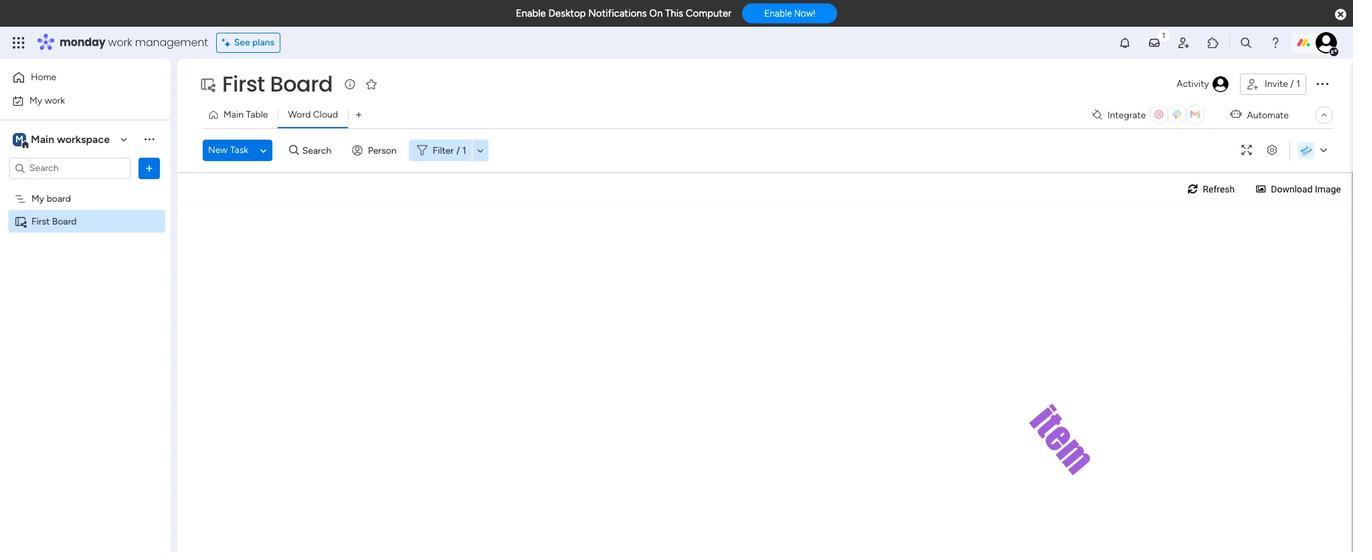 Task type: vqa. For each thing, say whether or not it's contained in the screenshot.
First inside list box
yes



Task type: describe. For each thing, give the bounding box(es) containing it.
m
[[15, 134, 23, 145]]

Search in workspace field
[[28, 161, 112, 176]]

work for my
[[45, 95, 65, 106]]

on
[[649, 7, 663, 19]]

1 for filter / 1
[[462, 145, 466, 156]]

my work
[[29, 95, 65, 106]]

1 horizontal spatial options image
[[1315, 75, 1331, 92]]

dapulse integrations image
[[1092, 110, 1102, 120]]

home
[[31, 72, 56, 83]]

desktop
[[548, 7, 586, 19]]

activity button
[[1171, 74, 1235, 95]]

/ for invite
[[1291, 78, 1294, 90]]

my for my board
[[31, 193, 44, 204]]

monday work management
[[60, 35, 208, 50]]

add view image
[[356, 110, 362, 120]]

person
[[368, 145, 397, 156]]

inbox image
[[1148, 36, 1161, 50]]

workspace selection element
[[13, 132, 112, 149]]

v2 search image
[[289, 143, 299, 158]]

main workspace
[[31, 133, 110, 146]]

invite / 1
[[1265, 78, 1300, 90]]

board
[[47, 193, 71, 204]]

new task
[[208, 145, 248, 156]]

workspace
[[57, 133, 110, 146]]

filter / 1
[[433, 145, 466, 156]]

management
[[135, 35, 208, 50]]

0 vertical spatial first board
[[222, 69, 333, 99]]

0 horizontal spatial options image
[[143, 162, 156, 175]]

collapse board header image
[[1319, 110, 1330, 120]]

0 horizontal spatial board
[[52, 216, 77, 227]]

1 horizontal spatial shareable board image
[[199, 76, 216, 92]]

0 vertical spatial board
[[270, 69, 333, 99]]

see plans button
[[216, 33, 281, 53]]

automate
[[1247, 109, 1289, 121]]

help image
[[1269, 36, 1282, 50]]

/ for filter
[[457, 145, 460, 156]]

apps image
[[1207, 36, 1220, 50]]

1 vertical spatial first board
[[31, 216, 77, 227]]

0 horizontal spatial shareable board image
[[14, 215, 27, 228]]

monday
[[60, 35, 105, 50]]

angle down image
[[260, 146, 267, 156]]

new
[[208, 145, 228, 156]]

invite / 1 button
[[1240, 74, 1306, 95]]

enable for enable desktop notifications on this computer
[[516, 7, 546, 19]]

home button
[[8, 67, 144, 88]]

dapulse close image
[[1335, 8, 1347, 21]]

notifications
[[588, 7, 647, 19]]

task
[[230, 145, 248, 156]]

open full screen image
[[1236, 146, 1258, 156]]

enable desktop notifications on this computer
[[516, 7, 732, 19]]

see
[[234, 37, 250, 48]]



Task type: locate. For each thing, give the bounding box(es) containing it.
list box containing my board
[[0, 185, 171, 414]]

new task button
[[203, 140, 254, 161]]

1 vertical spatial work
[[45, 95, 65, 106]]

first board up the 'table'
[[222, 69, 333, 99]]

1
[[1297, 78, 1300, 90], [462, 145, 466, 156]]

main right workspace icon
[[31, 133, 54, 146]]

0 vertical spatial first
[[222, 69, 265, 99]]

board up word
[[270, 69, 333, 99]]

First Board field
[[219, 69, 336, 99]]

0 horizontal spatial /
[[457, 145, 460, 156]]

first
[[222, 69, 265, 99], [31, 216, 50, 227]]

board
[[270, 69, 333, 99], [52, 216, 77, 227]]

0 vertical spatial main
[[224, 109, 244, 120]]

now!
[[794, 8, 815, 19]]

1 horizontal spatial first board
[[222, 69, 333, 99]]

enable inside button
[[764, 8, 792, 19]]

autopilot image
[[1230, 106, 1242, 123]]

workspace options image
[[143, 133, 156, 146]]

Search field
[[299, 141, 339, 160]]

select product image
[[12, 36, 25, 50]]

main inside workspace selection element
[[31, 133, 54, 146]]

0 horizontal spatial enable
[[516, 7, 546, 19]]

arrow down image
[[472, 143, 488, 159]]

main inside button
[[224, 109, 244, 120]]

1 vertical spatial shareable board image
[[14, 215, 27, 228]]

see plans
[[234, 37, 275, 48]]

first board
[[222, 69, 333, 99], [31, 216, 77, 227]]

1 vertical spatial my
[[31, 193, 44, 204]]

1 horizontal spatial /
[[1291, 78, 1294, 90]]

list box
[[0, 185, 171, 414]]

0 horizontal spatial main
[[31, 133, 54, 146]]

first board down the my board on the left of the page
[[31, 216, 77, 227]]

enable now!
[[764, 8, 815, 19]]

1 vertical spatial first
[[31, 216, 50, 227]]

0 horizontal spatial first
[[31, 216, 50, 227]]

enable
[[516, 7, 546, 19], [764, 8, 792, 19]]

settings image
[[1262, 146, 1283, 156]]

my left board
[[31, 193, 44, 204]]

my down home
[[29, 95, 42, 106]]

0 horizontal spatial work
[[45, 95, 65, 106]]

1 horizontal spatial work
[[108, 35, 132, 50]]

1 horizontal spatial first
[[222, 69, 265, 99]]

options image up collapse board header icon
[[1315, 75, 1331, 92]]

/ inside button
[[1291, 78, 1294, 90]]

this
[[665, 7, 683, 19]]

1 vertical spatial 1
[[462, 145, 466, 156]]

/ right invite
[[1291, 78, 1294, 90]]

main for main workspace
[[31, 133, 54, 146]]

integrate
[[1108, 109, 1146, 121]]

options image
[[1315, 75, 1331, 92], [143, 162, 156, 175]]

my for my work
[[29, 95, 42, 106]]

main table button
[[203, 104, 278, 126]]

cloud
[[313, 109, 338, 120]]

0 vertical spatial 1
[[1297, 78, 1300, 90]]

1 for invite / 1
[[1297, 78, 1300, 90]]

options image down workspace options icon on the top left of page
[[143, 162, 156, 175]]

1 image
[[1158, 27, 1170, 43]]

1 vertical spatial /
[[457, 145, 460, 156]]

add to favorites image
[[365, 77, 378, 91]]

word cloud
[[288, 109, 338, 120]]

0 vertical spatial work
[[108, 35, 132, 50]]

0 vertical spatial my
[[29, 95, 42, 106]]

main
[[224, 109, 244, 120], [31, 133, 54, 146]]

computer
[[686, 7, 732, 19]]

activity
[[1177, 78, 1209, 90]]

jacob simon image
[[1316, 32, 1337, 54]]

invite
[[1265, 78, 1288, 90]]

show board description image
[[342, 78, 358, 91]]

0 horizontal spatial first board
[[31, 216, 77, 227]]

1 horizontal spatial main
[[224, 109, 244, 120]]

0 vertical spatial /
[[1291, 78, 1294, 90]]

my inside button
[[29, 95, 42, 106]]

enable left now!
[[764, 8, 792, 19]]

search everything image
[[1240, 36, 1253, 50]]

work down home
[[45, 95, 65, 106]]

work right monday on the left top of page
[[108, 35, 132, 50]]

word cloud button
[[278, 104, 348, 126]]

filter
[[433, 145, 454, 156]]

/
[[1291, 78, 1294, 90], [457, 145, 460, 156]]

first down the my board on the left of the page
[[31, 216, 50, 227]]

/ right filter
[[457, 145, 460, 156]]

work for monday
[[108, 35, 132, 50]]

0 vertical spatial options image
[[1315, 75, 1331, 92]]

work inside button
[[45, 95, 65, 106]]

enable left desktop
[[516, 7, 546, 19]]

workspace image
[[13, 132, 26, 147]]

1 left arrow down image
[[462, 145, 466, 156]]

enable now! button
[[742, 4, 838, 24]]

my work button
[[8, 90, 144, 111]]

work
[[108, 35, 132, 50], [45, 95, 65, 106]]

invite members image
[[1177, 36, 1191, 50]]

1 vertical spatial main
[[31, 133, 54, 146]]

plans
[[252, 37, 275, 48]]

word
[[288, 109, 311, 120]]

0 horizontal spatial 1
[[462, 145, 466, 156]]

table
[[246, 109, 268, 120]]

main for main table
[[224, 109, 244, 120]]

1 vertical spatial options image
[[143, 162, 156, 175]]

first up main table
[[222, 69, 265, 99]]

enable for enable now!
[[764, 8, 792, 19]]

my
[[29, 95, 42, 106], [31, 193, 44, 204]]

1 horizontal spatial board
[[270, 69, 333, 99]]

1 vertical spatial board
[[52, 216, 77, 227]]

board down board
[[52, 216, 77, 227]]

main left the 'table'
[[224, 109, 244, 120]]

1 inside button
[[1297, 78, 1300, 90]]

0 vertical spatial shareable board image
[[199, 76, 216, 92]]

1 horizontal spatial enable
[[764, 8, 792, 19]]

option
[[0, 187, 171, 189]]

1 right invite
[[1297, 78, 1300, 90]]

1 horizontal spatial 1
[[1297, 78, 1300, 90]]

shareable board image
[[199, 76, 216, 92], [14, 215, 27, 228]]

person button
[[347, 140, 405, 161]]

notifications image
[[1118, 36, 1132, 50]]

my board
[[31, 193, 71, 204]]

main table
[[224, 109, 268, 120]]



